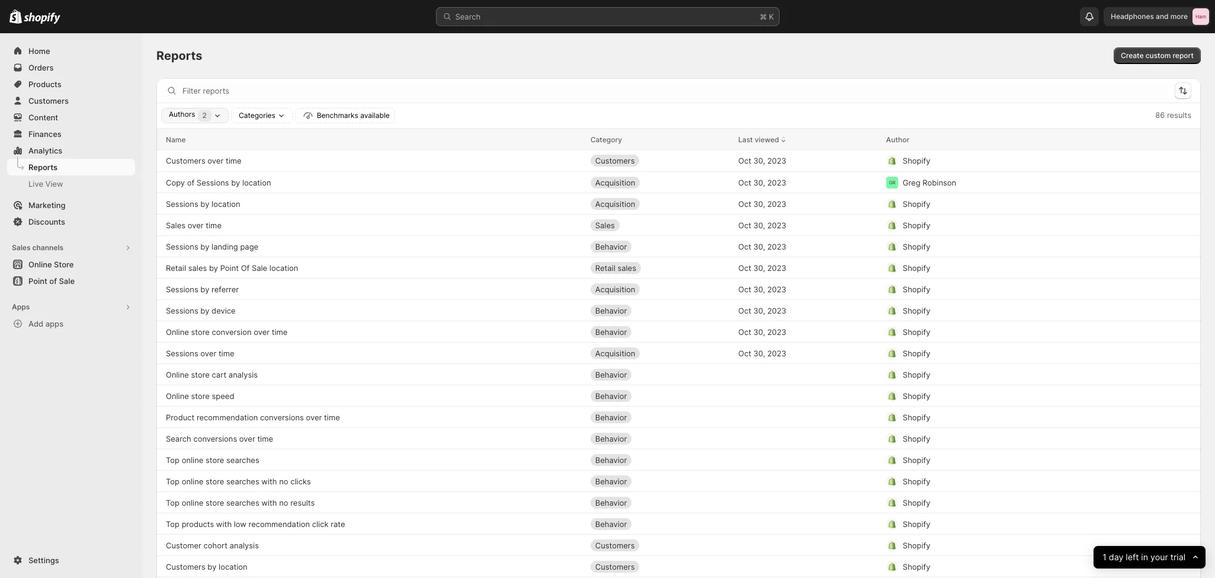 Task type: describe. For each thing, give the bounding box(es) containing it.
marketing
[[28, 200, 66, 210]]

k
[[770, 12, 775, 21]]

orders link
[[7, 59, 135, 76]]

online for top online store searches with no results
[[182, 498, 204, 507]]

live
[[28, 179, 43, 189]]

behavior cell for search conversions over time
[[591, 429, 729, 448]]

author button
[[887, 133, 910, 145]]

retail sales by point of sale location link
[[166, 262, 298, 274]]

1 shopify from the top
[[903, 156, 931, 165]]

1
[[1103, 552, 1107, 562]]

page
[[240, 242, 259, 251]]

behavior for online store conversion over time
[[596, 327, 627, 336]]

13 shopify cell from the top
[[887, 429, 1164, 448]]

greg
[[903, 178, 921, 187]]

retail sales cell
[[591, 258, 729, 277]]

view
[[45, 179, 63, 189]]

robinson
[[923, 178, 957, 187]]

7 shopify from the top
[[903, 306, 931, 315]]

11 shopify from the top
[[903, 391, 931, 400]]

sale inside button
[[59, 276, 75, 286]]

create custom report
[[1122, 51, 1195, 60]]

finances
[[28, 129, 62, 139]]

content link
[[7, 109, 135, 126]]

headphones
[[1112, 12, 1155, 21]]

⌘ k
[[760, 12, 775, 21]]

landing
[[212, 242, 238, 251]]

customers over time link
[[166, 155, 242, 167]]

by for sessions by referrer
[[201, 284, 210, 294]]

behavior for product recommendation conversions over time
[[596, 412, 627, 422]]

benchmarks
[[317, 111, 359, 120]]

19 shopify cell from the top
[[887, 557, 1164, 576]]

sessions up sessions by location link
[[197, 178, 229, 187]]

6 shopify cell from the top
[[887, 280, 1164, 299]]

conversions inside search conversions over time 'link'
[[194, 434, 237, 443]]

sales for retail sales
[[618, 263, 637, 272]]

7 shopify cell from the top
[[887, 301, 1164, 320]]

search conversions over time
[[166, 434, 273, 443]]

oct for sessions by device
[[739, 306, 752, 315]]

11 shopify cell from the top
[[887, 386, 1164, 405]]

customers cell for customer cohort analysis
[[591, 536, 729, 555]]

referrer
[[212, 284, 239, 294]]

analytics
[[28, 146, 62, 155]]

online for online store conversion over time
[[166, 327, 189, 336]]

content
[[28, 113, 58, 122]]

and
[[1157, 12, 1169, 21]]

add apps button
[[7, 315, 135, 332]]

create
[[1122, 51, 1145, 60]]

3 shopify from the top
[[903, 220, 931, 230]]

6 shopify from the top
[[903, 284, 931, 294]]

category button
[[591, 133, 623, 145]]

retail sales
[[596, 263, 637, 272]]

search for search
[[456, 12, 481, 21]]

12 shopify from the top
[[903, 412, 931, 422]]

behavior cell for top online store searches with no clicks
[[591, 472, 729, 491]]

2 shopify from the top
[[903, 199, 931, 208]]

sessions for sessions by device
[[166, 306, 198, 315]]

online store
[[28, 260, 74, 269]]

store
[[54, 260, 74, 269]]

copy
[[166, 178, 185, 187]]

search conversions over time link
[[166, 432, 273, 444]]

customers by location link
[[166, 561, 248, 572]]

behavior for sessions by device
[[596, 306, 627, 315]]

oct 30, 2023 for sessions over time
[[739, 348, 787, 358]]

point of sale button
[[0, 273, 142, 289]]

row containing sessions by referrer
[[157, 278, 1202, 299]]

3 shopify cell from the top
[[887, 216, 1164, 234]]

sessions over time link
[[166, 347, 235, 359]]

behavior for search conversions over time
[[596, 434, 627, 443]]

1 horizontal spatial shopify image
[[24, 12, 61, 24]]

category
[[591, 135, 623, 144]]

of
[[241, 263, 250, 272]]

top products with low recommendation click rate
[[166, 519, 345, 529]]

top for top online store searches with no clicks
[[166, 476, 180, 486]]

behavior cell for sessions by landing page
[[591, 237, 729, 256]]

4 shopify cell from the top
[[887, 237, 1164, 256]]

sales channels
[[12, 243, 64, 252]]

retail for retail sales by point of sale location
[[166, 263, 186, 272]]

analysis inside the online store cart analysis link
[[229, 370, 258, 379]]

trial
[[1171, 552, 1186, 562]]

online for top online store searches
[[182, 455, 204, 465]]

row containing copy of sessions by location
[[157, 171, 1202, 193]]

online store speed
[[166, 391, 234, 400]]

30, for customers over time
[[754, 156, 766, 165]]

row containing sales over time
[[157, 214, 1202, 235]]

analytics link
[[7, 142, 135, 159]]

author
[[887, 135, 910, 144]]

16 shopify from the top
[[903, 498, 931, 507]]

1 day left in your trial
[[1103, 552, 1186, 562]]

home link
[[7, 43, 135, 59]]

conversion
[[212, 327, 252, 336]]

18 shopify from the top
[[903, 540, 931, 550]]

results inside list of reports table
[[291, 498, 315, 507]]

30, for sessions by referrer
[[754, 284, 766, 294]]

4 shopify from the top
[[903, 242, 931, 251]]

oct for copy of sessions by location
[[739, 178, 752, 187]]

30, for online store conversion over time
[[754, 327, 766, 336]]

low
[[234, 519, 247, 529]]

22 row from the top
[[157, 577, 1202, 578]]

retail for retail sales
[[596, 263, 616, 272]]

sessions by device
[[166, 306, 236, 315]]

top online store searches with no clicks
[[166, 476, 311, 486]]

point inside button
[[28, 276, 47, 286]]

10 shopify from the top
[[903, 370, 931, 379]]

14 shopify cell from the top
[[887, 450, 1164, 469]]

13 shopify from the top
[[903, 434, 931, 443]]

oct 30, 2023 for online store conversion over time
[[739, 327, 787, 336]]

sales for retail sales by point of sale location
[[188, 263, 207, 272]]

top online store searches with no results
[[166, 498, 315, 507]]

sessions by location link
[[166, 198, 241, 210]]

row containing customers by location
[[157, 556, 1202, 577]]

30, for sessions by landing page
[[754, 242, 766, 251]]

behavior for top online store searches with no clicks
[[596, 476, 627, 486]]

product
[[166, 412, 195, 422]]

acquisition for sessions by referrer
[[596, 284, 636, 294]]

2023 for sessions by referrer
[[768, 284, 787, 294]]

left
[[1126, 552, 1140, 562]]

behavior cell for sessions by device
[[591, 301, 729, 320]]

copy of sessions by location link
[[166, 176, 271, 188]]

19 shopify from the top
[[903, 562, 931, 571]]

authors
[[169, 110, 195, 119]]

sales for sales over time
[[166, 220, 186, 230]]

by for sessions by location
[[201, 199, 210, 208]]

1 day left in your trial button
[[1094, 546, 1206, 569]]

product recommendation conversions over time
[[166, 412, 340, 422]]

2023 for copy of sessions by location
[[768, 178, 787, 187]]

0 vertical spatial recommendation
[[197, 412, 258, 422]]

greg robinson cell
[[887, 173, 1164, 192]]

behavior for sessions by landing page
[[596, 242, 627, 251]]

point inside list of reports table
[[220, 263, 239, 272]]

behavior for online store cart analysis
[[596, 370, 627, 379]]

add apps
[[28, 319, 64, 328]]

behavior cell for online store conversion over time
[[591, 322, 729, 341]]

apps
[[45, 319, 64, 328]]

store up the sessions over time link
[[191, 327, 210, 336]]

sales cell
[[591, 216, 729, 234]]

oct 30, 2023 for retail sales by point of sale location
[[739, 263, 787, 272]]

day
[[1110, 552, 1124, 562]]

customers link
[[7, 92, 135, 109]]

2023 for online store conversion over time
[[768, 327, 787, 336]]

16 shopify cell from the top
[[887, 493, 1164, 512]]

top online store searches link
[[166, 454, 259, 466]]

sessions for sessions by location
[[166, 199, 198, 208]]

oct 30, 2023 for sessions by device
[[739, 306, 787, 315]]

behavior for top online store searches with no results
[[596, 498, 627, 507]]

oct for sessions by location
[[739, 199, 752, 208]]

store up products
[[206, 498, 224, 507]]

1 searches from the top
[[227, 455, 259, 465]]

15 shopify cell from the top
[[887, 472, 1164, 491]]

customers cell for customers by location
[[591, 557, 729, 576]]

greg robinson image
[[887, 176, 899, 188]]

name
[[166, 135, 186, 144]]

2
[[203, 111, 207, 120]]

headphones and more image
[[1193, 8, 1210, 25]]

sessions over time
[[166, 348, 235, 358]]

behavior for online store speed
[[596, 391, 627, 400]]

online store cart analysis link
[[166, 368, 258, 380]]

acquisition cell for sessions by location
[[591, 194, 729, 213]]

sessions by referrer
[[166, 284, 239, 294]]

oct for online store conversion over time
[[739, 327, 752, 336]]

30, for copy of sessions by location
[[754, 178, 766, 187]]

customers by location
[[166, 562, 248, 571]]

finances link
[[7, 126, 135, 142]]

by for sessions by device
[[201, 306, 210, 315]]

retail sales by point of sale location
[[166, 263, 298, 272]]

online for top online store searches with no clicks
[[182, 476, 204, 486]]

report
[[1174, 51, 1195, 60]]

sales channels button
[[7, 240, 135, 256]]

products
[[28, 79, 62, 89]]

store left speed
[[191, 391, 210, 400]]

2023 for retail sales by point of sale location
[[768, 263, 787, 272]]

behavior for top products with low recommendation click rate
[[596, 519, 627, 529]]

with inside top products with low recommendation click rate link
[[216, 519, 232, 529]]

device
[[212, 306, 236, 315]]



Task type: vqa. For each thing, say whether or not it's contained in the screenshot.
$50
no



Task type: locate. For each thing, give the bounding box(es) containing it.
2023 for customers over time
[[768, 156, 787, 165]]

recommendation down speed
[[197, 412, 258, 422]]

2 online from the top
[[182, 476, 204, 486]]

Filter reports text field
[[183, 81, 1166, 100]]

0 horizontal spatial conversions
[[194, 434, 237, 443]]

1 vertical spatial reports
[[28, 162, 58, 172]]

1 acquisition cell from the top
[[591, 173, 729, 192]]

2 sales from the left
[[618, 263, 637, 272]]

4 acquisition from the top
[[596, 348, 636, 358]]

0 horizontal spatial sale
[[59, 276, 75, 286]]

of inside row
[[187, 178, 195, 187]]

3 acquisition cell from the top
[[591, 280, 729, 299]]

rate
[[331, 519, 345, 529]]

results down clicks
[[291, 498, 315, 507]]

sale inside row
[[252, 263, 267, 272]]

point left of
[[220, 263, 239, 272]]

9 oct from the top
[[739, 327, 752, 336]]

marketing link
[[7, 197, 135, 213]]

by for customers by location
[[208, 562, 217, 571]]

1 vertical spatial search
[[166, 434, 191, 443]]

headphones and more
[[1112, 12, 1189, 21]]

1 vertical spatial recommendation
[[249, 519, 310, 529]]

1 vertical spatial searches
[[227, 476, 259, 486]]

2 behavior cell from the top
[[591, 301, 729, 320]]

your
[[1151, 552, 1169, 562]]

sales for sales
[[596, 220, 615, 230]]

sales over time
[[166, 220, 222, 230]]

row containing sessions over time
[[157, 342, 1202, 363]]

top for top online store searches
[[166, 455, 180, 465]]

sales left 'channels'
[[12, 243, 31, 252]]

8 shopify from the top
[[903, 327, 931, 336]]

2 vertical spatial searches
[[227, 498, 259, 507]]

2 searches from the top
[[227, 476, 259, 486]]

oct 30, 2023 for sales over time
[[739, 220, 787, 230]]

recommendation
[[197, 412, 258, 422], [249, 519, 310, 529]]

by for sessions by landing page
[[201, 242, 210, 251]]

row containing sessions by landing page
[[157, 235, 1202, 257]]

point
[[220, 263, 239, 272], [28, 276, 47, 286]]

6 row from the top
[[157, 235, 1202, 257]]

row containing top online store searches
[[157, 449, 1202, 470]]

sales over time link
[[166, 219, 222, 231]]

2 30, from the top
[[754, 178, 766, 187]]

online up products
[[182, 498, 204, 507]]

customers cell for customers over time
[[591, 151, 729, 170]]

analysis inside the customer cohort analysis link
[[230, 540, 259, 550]]

0 horizontal spatial results
[[291, 498, 315, 507]]

1 online from the top
[[182, 455, 204, 465]]

oct 30, 2023 for sessions by referrer
[[739, 284, 787, 294]]

1 horizontal spatial reports
[[157, 49, 202, 63]]

10 oct from the top
[[739, 348, 752, 358]]

click
[[312, 519, 329, 529]]

with
[[262, 476, 277, 486], [262, 498, 277, 507], [216, 519, 232, 529]]

sessions by location
[[166, 199, 241, 208]]

shopify
[[903, 156, 931, 165], [903, 199, 931, 208], [903, 220, 931, 230], [903, 242, 931, 251], [903, 263, 931, 272], [903, 284, 931, 294], [903, 306, 931, 315], [903, 327, 931, 336], [903, 348, 931, 358], [903, 370, 931, 379], [903, 391, 931, 400], [903, 412, 931, 422], [903, 434, 931, 443], [903, 455, 931, 465], [903, 476, 931, 486], [903, 498, 931, 507], [903, 519, 931, 529], [903, 540, 931, 550], [903, 562, 931, 571]]

5 2023 from the top
[[768, 242, 787, 251]]

21 row from the top
[[157, 556, 1202, 577]]

sessions inside 'link'
[[166, 306, 198, 315]]

1 shopify cell from the top
[[887, 151, 1164, 170]]

by down customers over time
[[231, 178, 240, 187]]

2023 for sessions by landing page
[[768, 242, 787, 251]]

30, for sessions by location
[[754, 199, 766, 208]]

0 vertical spatial point
[[220, 263, 239, 272]]

10 oct 30, 2023 from the top
[[739, 348, 787, 358]]

0 horizontal spatial reports
[[28, 162, 58, 172]]

sessions by landing page link
[[166, 240, 259, 252]]

apps
[[12, 302, 30, 311]]

oct for sales over time
[[739, 220, 752, 230]]

1 horizontal spatial search
[[456, 12, 481, 21]]

4 top from the top
[[166, 519, 180, 529]]

6 oct from the top
[[739, 263, 752, 272]]

sessions up 'online store cart analysis'
[[166, 348, 198, 358]]

0 vertical spatial conversions
[[260, 412, 304, 422]]

1 horizontal spatial of
[[187, 178, 195, 187]]

14 shopify from the top
[[903, 455, 931, 465]]

0 horizontal spatial sales
[[188, 263, 207, 272]]

0 vertical spatial sale
[[252, 263, 267, 272]]

online down sales channels
[[28, 260, 52, 269]]

16 row from the top
[[157, 449, 1202, 470]]

sales down sales cell
[[618, 263, 637, 272]]

1 acquisition from the top
[[596, 178, 636, 187]]

30,
[[754, 156, 766, 165], [754, 178, 766, 187], [754, 199, 766, 208], [754, 220, 766, 230], [754, 242, 766, 251], [754, 263, 766, 272], [754, 284, 766, 294], [754, 306, 766, 315], [754, 327, 766, 336], [754, 348, 766, 358]]

searches for results
[[227, 498, 259, 507]]

4 behavior from the top
[[596, 370, 627, 379]]

2 horizontal spatial sales
[[596, 220, 615, 230]]

row containing online store conversion over time
[[157, 321, 1202, 342]]

1 horizontal spatial retail
[[596, 263, 616, 272]]

17 shopify from the top
[[903, 519, 931, 529]]

7 row from the top
[[157, 257, 1202, 278]]

last viewed button
[[739, 130, 789, 148]]

1 customers cell from the top
[[591, 151, 729, 170]]

speed
[[212, 391, 234, 400]]

2 customers cell from the top
[[591, 536, 729, 555]]

point of sale
[[28, 276, 75, 286]]

sessions down sessions by referrer
[[166, 306, 198, 315]]

2 row from the top
[[157, 150, 1202, 171]]

no inside top online store searches with no clicks link
[[279, 476, 288, 486]]

1 vertical spatial analysis
[[230, 540, 259, 550]]

10 row from the top
[[157, 321, 1202, 342]]

0 vertical spatial online
[[182, 455, 204, 465]]

2023 for sessions over time
[[768, 348, 787, 358]]

by up sales over time link
[[201, 199, 210, 208]]

searches up top online store searches with no clicks
[[227, 455, 259, 465]]

by down sessions by landing page
[[209, 263, 218, 272]]

oct 30, 2023 for sessions by location
[[739, 199, 787, 208]]

online store link
[[7, 256, 135, 273]]

12 shopify cell from the top
[[887, 408, 1164, 427]]

search inside search conversions over time 'link'
[[166, 434, 191, 443]]

sessions for sessions over time
[[166, 348, 198, 358]]

behavior
[[596, 242, 627, 251], [596, 306, 627, 315], [596, 327, 627, 336], [596, 370, 627, 379], [596, 391, 627, 400], [596, 412, 627, 422], [596, 434, 627, 443], [596, 455, 627, 465], [596, 476, 627, 486], [596, 498, 627, 507], [596, 519, 627, 529]]

no inside top online store searches with no results link
[[279, 498, 288, 507]]

0 horizontal spatial of
[[49, 276, 57, 286]]

top products with low recommendation click rate link
[[166, 518, 345, 530]]

reports up the authors
[[157, 49, 202, 63]]

0 vertical spatial customers cell
[[591, 151, 729, 170]]

results right 86
[[1168, 110, 1192, 120]]

acquisition cell
[[591, 173, 729, 192], [591, 194, 729, 213], [591, 280, 729, 299], [591, 344, 729, 363]]

2 acquisition from the top
[[596, 199, 636, 208]]

top for top products with low recommendation click rate
[[166, 519, 180, 529]]

online up product
[[166, 391, 189, 400]]

sessions for sessions by landing page
[[166, 242, 198, 251]]

7 behavior cell from the top
[[591, 429, 729, 448]]

store left cart on the left bottom of the page
[[191, 370, 210, 379]]

5 30, from the top
[[754, 242, 766, 251]]

10 behavior cell from the top
[[591, 493, 729, 512]]

sales inside cell
[[596, 220, 615, 230]]

of
[[187, 178, 195, 187], [49, 276, 57, 286]]

sales for sales channels
[[12, 243, 31, 252]]

with up top products with low recommendation click rate link
[[262, 498, 277, 507]]

over
[[208, 156, 224, 165], [188, 220, 204, 230], [254, 327, 270, 336], [201, 348, 217, 358], [306, 412, 322, 422], [239, 434, 255, 443]]

9 2023 from the top
[[768, 327, 787, 336]]

row containing online store speed
[[157, 385, 1202, 406]]

list of reports table
[[157, 129, 1202, 578]]

cohort
[[204, 540, 228, 550]]

5 shopify from the top
[[903, 263, 931, 272]]

8 behavior cell from the top
[[591, 450, 729, 469]]

7 oct 30, 2023 from the top
[[739, 284, 787, 294]]

11 behavior cell from the top
[[591, 514, 729, 533]]

no for results
[[279, 498, 288, 507]]

online for online store cart analysis
[[166, 370, 189, 379]]

row containing sessions by device
[[157, 299, 1202, 321]]

7 oct from the top
[[739, 284, 752, 294]]

acquisition cell for sessions by referrer
[[591, 280, 729, 299]]

2 oct 30, 2023 from the top
[[739, 178, 787, 187]]

0 vertical spatial no
[[279, 476, 288, 486]]

row containing customer cohort analysis
[[157, 534, 1202, 556]]

30, for sessions by device
[[754, 306, 766, 315]]

row containing top products with low recommendation click rate
[[157, 513, 1202, 534]]

1 vertical spatial no
[[279, 498, 288, 507]]

customers over time
[[166, 156, 242, 165]]

store down search conversions over time
[[206, 455, 224, 465]]

2 retail from the left
[[596, 263, 616, 272]]

with for results
[[262, 498, 277, 507]]

behavior cell
[[591, 237, 729, 256], [591, 301, 729, 320], [591, 322, 729, 341], [591, 365, 729, 384], [591, 386, 729, 405], [591, 408, 729, 427], [591, 429, 729, 448], [591, 450, 729, 469], [591, 472, 729, 491], [591, 493, 729, 512], [591, 514, 729, 533]]

sessions
[[197, 178, 229, 187], [166, 199, 198, 208], [166, 242, 198, 251], [166, 284, 198, 294], [166, 306, 198, 315], [166, 348, 198, 358]]

1 oct 30, 2023 from the top
[[739, 156, 787, 165]]

of right copy
[[187, 178, 195, 187]]

1 horizontal spatial sales
[[166, 220, 186, 230]]

4 behavior cell from the top
[[591, 365, 729, 384]]

benchmarks available
[[317, 111, 390, 120]]

sales down sessions by location link
[[166, 220, 186, 230]]

1 2023 from the top
[[768, 156, 787, 165]]

86 results
[[1156, 110, 1192, 120]]

customers inside 'link'
[[166, 156, 206, 165]]

no left clicks
[[279, 476, 288, 486]]

sessions by referrer link
[[166, 283, 239, 295]]

15 row from the top
[[157, 427, 1202, 449]]

reports link
[[7, 159, 135, 175]]

10 30, from the top
[[754, 348, 766, 358]]

sales up retail sales
[[596, 220, 615, 230]]

4 oct from the top
[[739, 220, 752, 230]]

behavior cell for top products with low recommendation click rate
[[591, 514, 729, 533]]

by inside 'link'
[[201, 306, 210, 315]]

conversions
[[260, 412, 304, 422], [194, 434, 237, 443]]

of down online store
[[49, 276, 57, 286]]

discounts
[[28, 217, 65, 226]]

discounts link
[[7, 213, 135, 230]]

sales up sessions by referrer link
[[188, 263, 207, 272]]

acquisition for sessions by location
[[596, 199, 636, 208]]

row containing search conversions over time
[[157, 427, 1202, 449]]

acquisition cell for sessions over time
[[591, 344, 729, 363]]

point of sale link
[[7, 273, 135, 289]]

sale
[[252, 263, 267, 272], [59, 276, 75, 286]]

0 vertical spatial results
[[1168, 110, 1192, 120]]

3 online from the top
[[182, 498, 204, 507]]

with left the low
[[216, 519, 232, 529]]

11 behavior from the top
[[596, 519, 627, 529]]

online store conversion over time
[[166, 327, 288, 336]]

9 shopify from the top
[[903, 348, 931, 358]]

oct 30, 2023 for customers over time
[[739, 156, 787, 165]]

no for clicks
[[279, 476, 288, 486]]

customer cohort analysis link
[[166, 539, 259, 551]]

0 vertical spatial search
[[456, 12, 481, 21]]

row containing product recommendation conversions over time
[[157, 406, 1202, 427]]

0 horizontal spatial search
[[166, 434, 191, 443]]

2 oct from the top
[[739, 178, 752, 187]]

behavior cell for top online store searches
[[591, 450, 729, 469]]

sale down store
[[59, 276, 75, 286]]

behavior cell for online store speed
[[591, 386, 729, 405]]

top online store searches
[[166, 455, 259, 465]]

sales inside button
[[12, 243, 31, 252]]

channels
[[32, 243, 64, 252]]

retail inside retail sales cell
[[596, 263, 616, 272]]

searches up the low
[[227, 498, 259, 507]]

of for sessions
[[187, 178, 195, 187]]

8 2023 from the top
[[768, 306, 787, 315]]

sales
[[188, 263, 207, 272], [618, 263, 637, 272]]

behavior cell for top online store searches with no results
[[591, 493, 729, 512]]

viewed
[[755, 135, 780, 144]]

3 behavior from the top
[[596, 327, 627, 336]]

sessions down sales over time
[[166, 242, 198, 251]]

4 acquisition cell from the top
[[591, 344, 729, 363]]

oct for sessions by referrer
[[739, 284, 752, 294]]

top online store searches with no results link
[[166, 497, 315, 508]]

apps button
[[7, 299, 135, 315]]

live view
[[28, 179, 63, 189]]

customers cell
[[591, 151, 729, 170], [591, 536, 729, 555], [591, 557, 729, 576]]

searches for clicks
[[227, 476, 259, 486]]

0 vertical spatial searches
[[227, 455, 259, 465]]

online up the sessions over time link
[[166, 327, 189, 336]]

sessions up sessions by device 'link'
[[166, 284, 198, 294]]

10 shopify cell from the top
[[887, 365, 1164, 384]]

customer
[[166, 540, 202, 550]]

row containing customers over time
[[157, 150, 1202, 171]]

online store speed link
[[166, 390, 234, 402]]

acquisition for sessions over time
[[596, 348, 636, 358]]

1 retail from the left
[[166, 263, 186, 272]]

2 vertical spatial customers cell
[[591, 557, 729, 576]]

0 vertical spatial analysis
[[229, 370, 258, 379]]

acquisition for copy of sessions by location
[[596, 178, 636, 187]]

with inside top online store searches with no results link
[[262, 498, 277, 507]]

3 oct 30, 2023 from the top
[[739, 199, 787, 208]]

online inside button
[[28, 260, 52, 269]]

0 vertical spatial of
[[187, 178, 195, 187]]

2 acquisition cell from the top
[[591, 194, 729, 213]]

live view link
[[7, 175, 135, 192]]

of for sale
[[49, 276, 57, 286]]

sessions by device link
[[166, 304, 236, 316]]

reports
[[157, 49, 202, 63], [28, 162, 58, 172]]

with left clicks
[[262, 476, 277, 486]]

online up online store speed
[[166, 370, 189, 379]]

1 vertical spatial of
[[49, 276, 57, 286]]

behavior for top online store searches
[[596, 455, 627, 465]]

1 horizontal spatial sale
[[252, 263, 267, 272]]

1 vertical spatial results
[[291, 498, 315, 507]]

17 shopify cell from the top
[[887, 514, 1164, 533]]

2 shopify cell from the top
[[887, 194, 1164, 213]]

7 30, from the top
[[754, 284, 766, 294]]

1 row from the top
[[157, 129, 1202, 150]]

sessions by landing page
[[166, 242, 259, 251]]

conversions inside product recommendation conversions over time link
[[260, 412, 304, 422]]

products link
[[7, 76, 135, 92]]

online down "top online store searches"
[[182, 476, 204, 486]]

reports down analytics
[[28, 162, 58, 172]]

search
[[456, 12, 481, 21], [166, 434, 191, 443]]

clicks
[[291, 476, 311, 486]]

1 vertical spatial sale
[[59, 276, 75, 286]]

categories
[[239, 111, 276, 120]]

oct 30, 2023
[[739, 156, 787, 165], [739, 178, 787, 187], [739, 199, 787, 208], [739, 220, 787, 230], [739, 242, 787, 251], [739, 263, 787, 272], [739, 284, 787, 294], [739, 306, 787, 315], [739, 327, 787, 336], [739, 348, 787, 358]]

row
[[157, 129, 1202, 150], [157, 150, 1202, 171], [157, 171, 1202, 193], [157, 193, 1202, 214], [157, 214, 1202, 235], [157, 235, 1202, 257], [157, 257, 1202, 278], [157, 278, 1202, 299], [157, 299, 1202, 321], [157, 321, 1202, 342], [157, 342, 1202, 363], [157, 363, 1202, 385], [157, 385, 1202, 406], [157, 406, 1202, 427], [157, 427, 1202, 449], [157, 449, 1202, 470], [157, 470, 1202, 491], [157, 491, 1202, 513], [157, 513, 1202, 534], [157, 534, 1202, 556], [157, 556, 1202, 577], [157, 577, 1202, 578]]

1 horizontal spatial results
[[1168, 110, 1192, 120]]

settings link
[[7, 552, 135, 569]]

10 2023 from the top
[[768, 348, 787, 358]]

2 2023 from the top
[[768, 178, 787, 187]]

1 vertical spatial customers cell
[[591, 536, 729, 555]]

0 horizontal spatial retail
[[166, 263, 186, 272]]

cart
[[212, 370, 227, 379]]

behavior cell for product recommendation conversions over time
[[591, 408, 729, 427]]

sessions for sessions by referrer
[[166, 284, 198, 294]]

1 vertical spatial conversions
[[194, 434, 237, 443]]

home
[[28, 46, 50, 56]]

1 horizontal spatial conversions
[[260, 412, 304, 422]]

4 oct 30, 2023 from the top
[[739, 220, 787, 230]]

6 2023 from the top
[[768, 263, 787, 272]]

15 shopify from the top
[[903, 476, 931, 486]]

11 row from the top
[[157, 342, 1202, 363]]

0 horizontal spatial shopify image
[[9, 9, 22, 24]]

0 vertical spatial with
[[262, 476, 277, 486]]

⌘
[[760, 12, 767, 21]]

oct 30, 2023 for copy of sessions by location
[[739, 178, 787, 187]]

9 behavior cell from the top
[[591, 472, 729, 491]]

row containing name
[[157, 129, 1202, 150]]

0 horizontal spatial sales
[[12, 243, 31, 252]]

30, for sales over time
[[754, 220, 766, 230]]

2023 for sessions by device
[[768, 306, 787, 315]]

8 row from the top
[[157, 278, 1202, 299]]

retail inside "retail sales by point of sale location" link
[[166, 263, 186, 272]]

point down online store
[[28, 276, 47, 286]]

1 horizontal spatial sales
[[618, 263, 637, 272]]

0 horizontal spatial point
[[28, 276, 47, 286]]

create custom report button
[[1115, 47, 1202, 64]]

18 shopify cell from the top
[[887, 536, 1164, 555]]

analysis down the low
[[230, 540, 259, 550]]

0 vertical spatial reports
[[157, 49, 202, 63]]

acquisition cell for copy of sessions by location
[[591, 173, 729, 192]]

1 horizontal spatial point
[[220, 263, 239, 272]]

store down top online store searches link
[[206, 476, 224, 486]]

3 30, from the top
[[754, 199, 766, 208]]

searches
[[227, 455, 259, 465], [227, 476, 259, 486], [227, 498, 259, 507]]

online down search conversions over time
[[182, 455, 204, 465]]

online for online store
[[28, 260, 52, 269]]

3 top from the top
[[166, 498, 180, 507]]

1 30, from the top
[[754, 156, 766, 165]]

30, for retail sales by point of sale location
[[754, 263, 766, 272]]

14 row from the top
[[157, 406, 1202, 427]]

no up top products with low recommendation click rate
[[279, 498, 288, 507]]

row containing retail sales by point of sale location
[[157, 257, 1202, 278]]

1 vertical spatial point
[[28, 276, 47, 286]]

behavior cell for online store cart analysis
[[591, 365, 729, 384]]

oct for sessions by landing page
[[739, 242, 752, 251]]

search for search conversions over time
[[166, 434, 191, 443]]

by left referrer
[[201, 284, 210, 294]]

sale right of
[[252, 263, 267, 272]]

orders
[[28, 63, 54, 72]]

4 row from the top
[[157, 193, 1202, 214]]

9 shopify cell from the top
[[887, 344, 1164, 363]]

2023 for sales over time
[[768, 220, 787, 230]]

online for online store speed
[[166, 391, 189, 400]]

2 no from the top
[[279, 498, 288, 507]]

top for top online store searches with no results
[[166, 498, 180, 507]]

2 vertical spatial online
[[182, 498, 204, 507]]

6 behavior from the top
[[596, 412, 627, 422]]

2 vertical spatial with
[[216, 519, 232, 529]]

9 oct 30, 2023 from the top
[[739, 327, 787, 336]]

shopify cell
[[887, 151, 1164, 170], [887, 194, 1164, 213], [887, 216, 1164, 234], [887, 237, 1164, 256], [887, 258, 1164, 277], [887, 280, 1164, 299], [887, 301, 1164, 320], [887, 322, 1164, 341], [887, 344, 1164, 363], [887, 365, 1164, 384], [887, 386, 1164, 405], [887, 408, 1164, 427], [887, 429, 1164, 448], [887, 450, 1164, 469], [887, 472, 1164, 491], [887, 493, 1164, 512], [887, 514, 1164, 533], [887, 536, 1164, 555], [887, 557, 1164, 576]]

row containing top online store searches with no clicks
[[157, 470, 1202, 491]]

shopify image
[[9, 9, 22, 24], [24, 12, 61, 24]]

by down the customer cohort analysis link
[[208, 562, 217, 571]]

1 vertical spatial with
[[262, 498, 277, 507]]

9 row from the top
[[157, 299, 1202, 321]]

30, for sessions over time
[[754, 348, 766, 358]]

available
[[361, 111, 390, 120]]

86
[[1156, 110, 1166, 120]]

5 behavior cell from the top
[[591, 386, 729, 405]]

by left device
[[201, 306, 210, 315]]

8 oct 30, 2023 from the top
[[739, 306, 787, 315]]

with for clicks
[[262, 476, 277, 486]]

acquisition
[[596, 178, 636, 187], [596, 199, 636, 208], [596, 284, 636, 294], [596, 348, 636, 358]]

3 row from the top
[[157, 171, 1202, 193]]

2023 for sessions by location
[[768, 199, 787, 208]]

with inside top online store searches with no clicks link
[[262, 476, 277, 486]]

row containing sessions by location
[[157, 193, 1202, 214]]

in
[[1142, 552, 1149, 562]]

by left landing
[[201, 242, 210, 251]]

1 behavior from the top
[[596, 242, 627, 251]]

row containing top online store searches with no results
[[157, 491, 1202, 513]]

analysis right cart on the left bottom of the page
[[229, 370, 258, 379]]

of inside button
[[49, 276, 57, 286]]

online
[[182, 455, 204, 465], [182, 476, 204, 486], [182, 498, 204, 507]]

row containing online store cart analysis
[[157, 363, 1202, 385]]

6 behavior cell from the top
[[591, 408, 729, 427]]

1 vertical spatial online
[[182, 476, 204, 486]]

8 shopify cell from the top
[[887, 322, 1164, 341]]

oct for sessions over time
[[739, 348, 752, 358]]

searches up top online store searches with no results
[[227, 476, 259, 486]]

oct 30, 2023 for sessions by landing page
[[739, 242, 787, 251]]

sessions down copy
[[166, 199, 198, 208]]

sales inside cell
[[618, 263, 637, 272]]

18 row from the top
[[157, 491, 1202, 513]]

copy of sessions by location
[[166, 178, 271, 187]]

oct for customers over time
[[739, 156, 752, 165]]

recommendation right the low
[[249, 519, 310, 529]]

online store conversion over time link
[[166, 326, 288, 338]]

categories button
[[231, 108, 293, 123]]

last viewed
[[739, 135, 780, 144]]

6 oct 30, 2023 from the top
[[739, 263, 787, 272]]

5 shopify cell from the top
[[887, 258, 1164, 277]]



